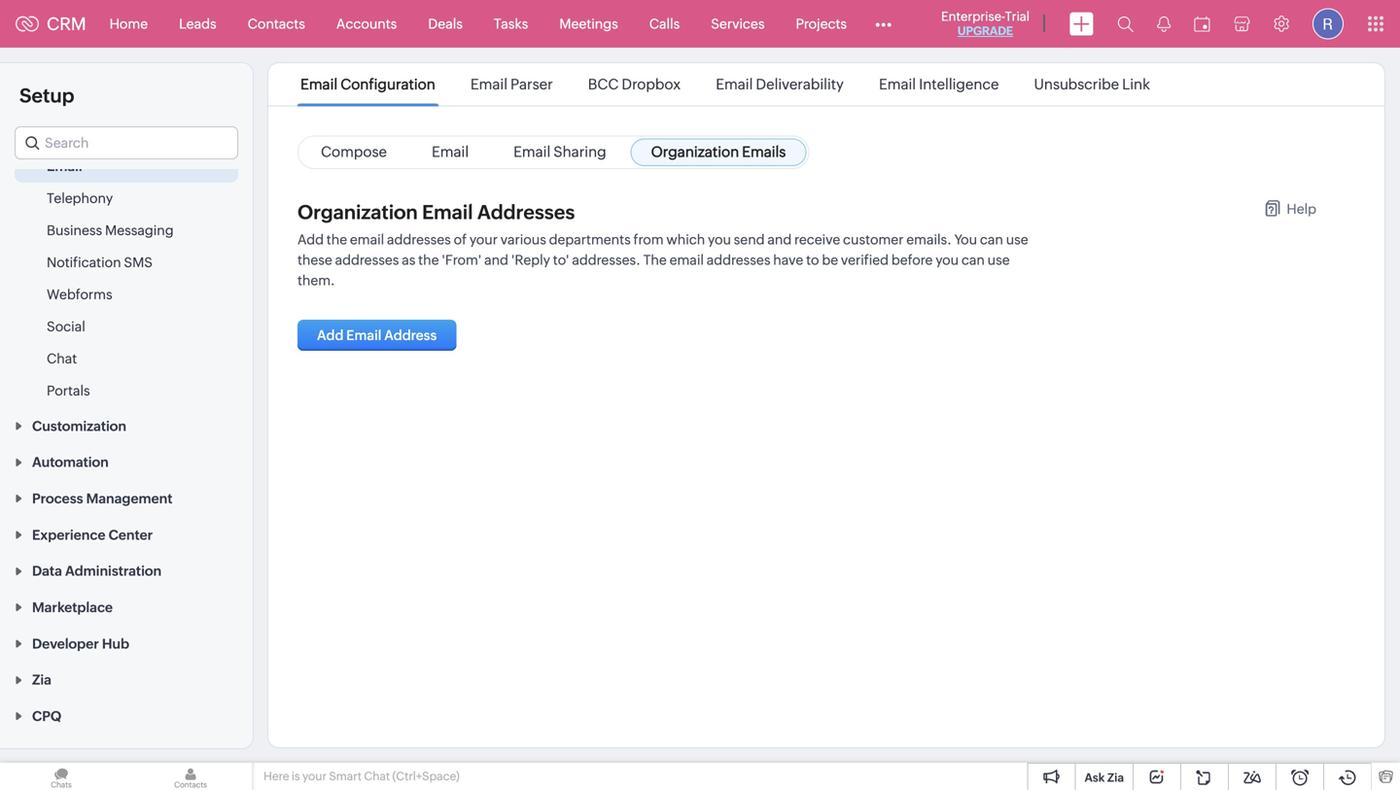 Task type: describe. For each thing, give the bounding box(es) containing it.
1 horizontal spatial zia
[[1107, 772, 1124, 785]]

meetings link
[[544, 0, 634, 47]]

0 horizontal spatial and
[[484, 252, 508, 268]]

have
[[773, 252, 803, 268]]

is
[[292, 770, 300, 783]]

telephony
[[47, 191, 113, 206]]

of
[[454, 232, 467, 247]]

email sharing link
[[493, 139, 627, 166]]

data administration
[[32, 564, 161, 579]]

here
[[264, 770, 289, 783]]

1 horizontal spatial email link
[[411, 139, 489, 166]]

logo image
[[16, 16, 39, 32]]

leads
[[179, 16, 216, 32]]

1 vertical spatial you
[[936, 252, 959, 268]]

services link
[[695, 0, 780, 47]]

email for email deliverability
[[716, 76, 753, 93]]

email sharing
[[514, 143, 606, 160]]

developer hub button
[[0, 625, 253, 662]]

social
[[47, 319, 85, 335]]

developer hub
[[32, 636, 129, 652]]

Search text field
[[16, 127, 237, 159]]

email for email configuration
[[301, 76, 338, 93]]

organization emails link
[[631, 139, 807, 166]]

organization for organization emails
[[651, 143, 739, 160]]

unsubscribe link link
[[1031, 76, 1153, 93]]

add for add email address
[[317, 328, 344, 343]]

administration
[[65, 564, 161, 579]]

them.
[[298, 273, 335, 288]]

0 horizontal spatial you
[[708, 232, 731, 247]]

contacts
[[248, 16, 305, 32]]

projects link
[[780, 0, 863, 47]]

(ctrl+space)
[[392, 770, 460, 783]]

experience center button
[[0, 516, 253, 553]]

messaging
[[105, 223, 174, 238]]

profile image
[[1313, 8, 1344, 39]]

ask
[[1085, 772, 1105, 785]]

calendar image
[[1194, 16, 1211, 32]]

management
[[86, 491, 173, 507]]

customer
[[843, 232, 904, 247]]

hub
[[102, 636, 129, 652]]

departments
[[549, 232, 631, 247]]

parser
[[511, 76, 553, 93]]

verified
[[841, 252, 889, 268]]

list containing email configuration
[[283, 63, 1168, 106]]

emails
[[742, 143, 786, 160]]

email for the email link to the right
[[432, 143, 469, 160]]

crm
[[47, 14, 86, 34]]

1 vertical spatial can
[[962, 252, 985, 268]]

cpq button
[[0, 698, 253, 734]]

to
[[806, 252, 819, 268]]

0 horizontal spatial chat
[[47, 351, 77, 367]]

email deliverability
[[716, 76, 844, 93]]

accounts
[[336, 16, 397, 32]]

calls
[[649, 16, 680, 32]]

customization button
[[0, 407, 253, 444]]

automation
[[32, 455, 109, 470]]

before
[[892, 252, 933, 268]]

leads link
[[163, 0, 232, 47]]

email intelligence link
[[876, 76, 1002, 93]]

search image
[[1117, 16, 1134, 32]]

accounts link
[[321, 0, 413, 47]]

tasks link
[[478, 0, 544, 47]]

social link
[[47, 317, 85, 336]]

organization for organization email addresses
[[298, 201, 418, 224]]

0 vertical spatial can
[[980, 232, 1003, 247]]

email deliverability link
[[713, 76, 847, 93]]

email inside button
[[346, 328, 382, 343]]

contacts image
[[129, 763, 252, 791]]

the
[[643, 252, 667, 268]]

addresses.
[[572, 252, 641, 268]]

ask zia
[[1085, 772, 1124, 785]]

setup
[[19, 85, 74, 107]]

intelligence
[[919, 76, 999, 93]]

send
[[734, 232, 765, 247]]

upgrade
[[958, 24, 1013, 37]]

unsubscribe link
[[1034, 76, 1150, 93]]

bcc dropbox
[[588, 76, 681, 93]]

bcc dropbox link
[[585, 76, 684, 93]]

deals
[[428, 16, 463, 32]]

search element
[[1106, 0, 1145, 48]]

profile element
[[1301, 0, 1356, 47]]

sms
[[124, 255, 153, 270]]

0 horizontal spatial your
[[302, 770, 327, 783]]

cpq
[[32, 709, 61, 724]]

add the email addresses of your various departments from which you send and receive customer emails. you can use these addresses as the 'from' and 'reply to' addresses. the email addresses have to be verified before you can use them.
[[298, 232, 1028, 288]]

process management button
[[0, 480, 253, 516]]

email parser
[[471, 76, 553, 93]]



Task type: locate. For each thing, give the bounding box(es) containing it.
webforms
[[47, 287, 112, 302]]

portals
[[47, 383, 90, 399]]

zia
[[32, 673, 51, 688], [1107, 772, 1124, 785]]

email left "intelligence" at right
[[879, 76, 916, 93]]

email for email parser
[[471, 76, 508, 93]]

'from'
[[442, 252, 482, 268]]

email link
[[411, 139, 489, 166], [47, 157, 82, 176]]

email intelligence
[[879, 76, 999, 93]]

home link
[[94, 0, 163, 47]]

0 vertical spatial you
[[708, 232, 731, 247]]

compose
[[321, 143, 387, 160]]

process
[[32, 491, 83, 507]]

contacts link
[[232, 0, 321, 47]]

0 horizontal spatial organization
[[298, 201, 418, 224]]

the right 'as'
[[418, 252, 439, 268]]

email down organization email addresses on the left of the page
[[350, 232, 384, 247]]

1 horizontal spatial your
[[470, 232, 498, 247]]

business messaging
[[47, 223, 174, 238]]

your right of
[[470, 232, 498, 247]]

addresses
[[387, 232, 451, 247], [335, 252, 399, 268], [707, 252, 771, 268]]

list
[[283, 63, 1168, 106]]

email left parser
[[471, 76, 508, 93]]

add email address button
[[298, 320, 456, 351]]

0 vertical spatial zia
[[32, 673, 51, 688]]

telephony link
[[47, 189, 113, 208]]

0 vertical spatial chat
[[47, 351, 77, 367]]

business messaging link
[[47, 221, 174, 240]]

various
[[501, 232, 546, 247]]

1 horizontal spatial organization
[[651, 143, 739, 160]]

you down emails.
[[936, 252, 959, 268]]

calls link
[[634, 0, 695, 47]]

create menu image
[[1070, 12, 1094, 35]]

add for add the email addresses of your various departments from which you send and receive customer emails. you can use these addresses as the 'from' and 'reply to' addresses. the email addresses have to be verified before you can use them.
[[298, 232, 324, 247]]

addresses up 'as'
[[387, 232, 451, 247]]

signals element
[[1145, 0, 1182, 48]]

services
[[711, 16, 765, 32]]

marketplace button
[[0, 589, 253, 625]]

0 horizontal spatial email
[[350, 232, 384, 247]]

email inside region
[[47, 159, 82, 174]]

email configuration link
[[298, 76, 438, 93]]

chat
[[47, 351, 77, 367], [364, 770, 390, 783]]

notification
[[47, 255, 121, 270]]

trial
[[1005, 9, 1030, 24]]

process management
[[32, 491, 173, 507]]

1 vertical spatial email
[[670, 252, 704, 268]]

your right is
[[302, 770, 327, 783]]

email configuration
[[301, 76, 435, 93]]

0 vertical spatial use
[[1006, 232, 1028, 247]]

which
[[666, 232, 705, 247]]

chat link
[[47, 349, 77, 369]]

add down the them.
[[317, 328, 344, 343]]

link
[[1122, 76, 1150, 93]]

these
[[298, 252, 332, 268]]

can
[[980, 232, 1003, 247], [962, 252, 985, 268]]

as
[[402, 252, 416, 268]]

sharing
[[554, 143, 606, 160]]

addresses down send
[[707, 252, 771, 268]]

organization email addresses
[[298, 201, 575, 224]]

zia right ask
[[1107, 772, 1124, 785]]

0 vertical spatial add
[[298, 232, 324, 247]]

projects
[[796, 16, 847, 32]]

compose link
[[300, 139, 407, 166]]

receive
[[794, 232, 840, 247]]

tasks
[[494, 16, 528, 32]]

organization left emails
[[651, 143, 739, 160]]

portals link
[[47, 381, 90, 401]]

email up telephony link
[[47, 159, 82, 174]]

address
[[384, 328, 437, 343]]

email for email sharing
[[514, 143, 551, 160]]

email link up telephony link
[[47, 157, 82, 176]]

email left address
[[346, 328, 382, 343]]

1 vertical spatial chat
[[364, 770, 390, 783]]

enterprise-
[[941, 9, 1005, 24]]

email parser link
[[468, 76, 556, 93]]

0 vertical spatial email
[[350, 232, 384, 247]]

data
[[32, 564, 62, 579]]

create menu element
[[1058, 0, 1106, 47]]

and up have
[[768, 232, 792, 247]]

webforms link
[[47, 285, 112, 304]]

0 horizontal spatial zia
[[32, 673, 51, 688]]

can down you
[[962, 252, 985, 268]]

you left send
[[708, 232, 731, 247]]

organization emails
[[651, 143, 786, 160]]

your inside the "add the email addresses of your various departments from which you send and receive customer emails. you can use these addresses as the 'from' and 'reply to' addresses. the email addresses have to be verified before you can use them."
[[470, 232, 498, 247]]

email down which at the top
[[670, 252, 704, 268]]

email left sharing
[[514, 143, 551, 160]]

marketplace
[[32, 600, 113, 616]]

use right you
[[1006, 232, 1028, 247]]

customization
[[32, 418, 126, 434]]

the up these
[[327, 232, 347, 247]]

business
[[47, 223, 102, 238]]

organization down compose link
[[298, 201, 418, 224]]

1 vertical spatial use
[[988, 252, 1010, 268]]

developer
[[32, 636, 99, 652]]

emails.
[[907, 232, 952, 247]]

signals image
[[1157, 16, 1171, 32]]

1 vertical spatial and
[[484, 252, 508, 268]]

email up organization email addresses on the left of the page
[[432, 143, 469, 160]]

configuration
[[341, 76, 435, 93]]

and down various
[[484, 252, 508, 268]]

experience center
[[32, 527, 153, 543]]

0 vertical spatial the
[[327, 232, 347, 247]]

chat right smart
[[364, 770, 390, 783]]

use right before
[[988, 252, 1010, 268]]

notification sms link
[[47, 253, 153, 272]]

add inside the "add the email addresses of your various departments from which you send and receive customer emails. you can use these addresses as the 'from' and 'reply to' addresses. the email addresses have to be verified before you can use them."
[[298, 232, 324, 247]]

email left configuration
[[301, 76, 338, 93]]

meetings
[[559, 16, 618, 32]]

email down services link
[[716, 76, 753, 93]]

1 horizontal spatial you
[[936, 252, 959, 268]]

0 horizontal spatial email link
[[47, 157, 82, 176]]

0 vertical spatial organization
[[651, 143, 739, 160]]

chat down social
[[47, 351, 77, 367]]

crm link
[[16, 14, 86, 34]]

1 horizontal spatial chat
[[364, 770, 390, 783]]

1 horizontal spatial and
[[768, 232, 792, 247]]

Other Modules field
[[863, 8, 904, 39]]

home
[[109, 16, 148, 32]]

organization
[[651, 143, 739, 160], [298, 201, 418, 224]]

zia inside dropdown button
[[32, 673, 51, 688]]

zia up 'cpq'
[[32, 673, 51, 688]]

and
[[768, 232, 792, 247], [484, 252, 508, 268]]

can right you
[[980, 232, 1003, 247]]

data administration button
[[0, 553, 253, 589]]

organization inside organization emails link
[[651, 143, 739, 160]]

0 vertical spatial your
[[470, 232, 498, 247]]

email for email intelligence
[[879, 76, 916, 93]]

from
[[634, 232, 664, 247]]

to'
[[553, 252, 569, 268]]

here is your smart chat (ctrl+space)
[[264, 770, 460, 783]]

1 horizontal spatial the
[[418, 252, 439, 268]]

email up of
[[422, 201, 473, 224]]

region
[[0, 151, 253, 407]]

1 vertical spatial zia
[[1107, 772, 1124, 785]]

chats image
[[0, 763, 123, 791]]

add up these
[[298, 232, 324, 247]]

1 vertical spatial add
[[317, 328, 344, 343]]

None field
[[15, 126, 238, 159]]

smart
[[329, 770, 362, 783]]

enterprise-trial upgrade
[[941, 9, 1030, 37]]

1 vertical spatial organization
[[298, 201, 418, 224]]

add inside button
[[317, 328, 344, 343]]

bcc
[[588, 76, 619, 93]]

addresses
[[477, 201, 575, 224]]

region containing email
[[0, 151, 253, 407]]

email link up organization email addresses on the left of the page
[[411, 139, 489, 166]]

zia button
[[0, 662, 253, 698]]

addresses left 'as'
[[335, 252, 399, 268]]

unsubscribe
[[1034, 76, 1119, 93]]

1 horizontal spatial email
[[670, 252, 704, 268]]

email
[[350, 232, 384, 247], [670, 252, 704, 268]]

1 vertical spatial the
[[418, 252, 439, 268]]

0 vertical spatial and
[[768, 232, 792, 247]]

be
[[822, 252, 838, 268]]

add email address
[[317, 328, 437, 343]]

0 horizontal spatial the
[[327, 232, 347, 247]]

1 vertical spatial your
[[302, 770, 327, 783]]



Task type: vqa. For each thing, say whether or not it's contained in the screenshot.
As
yes



